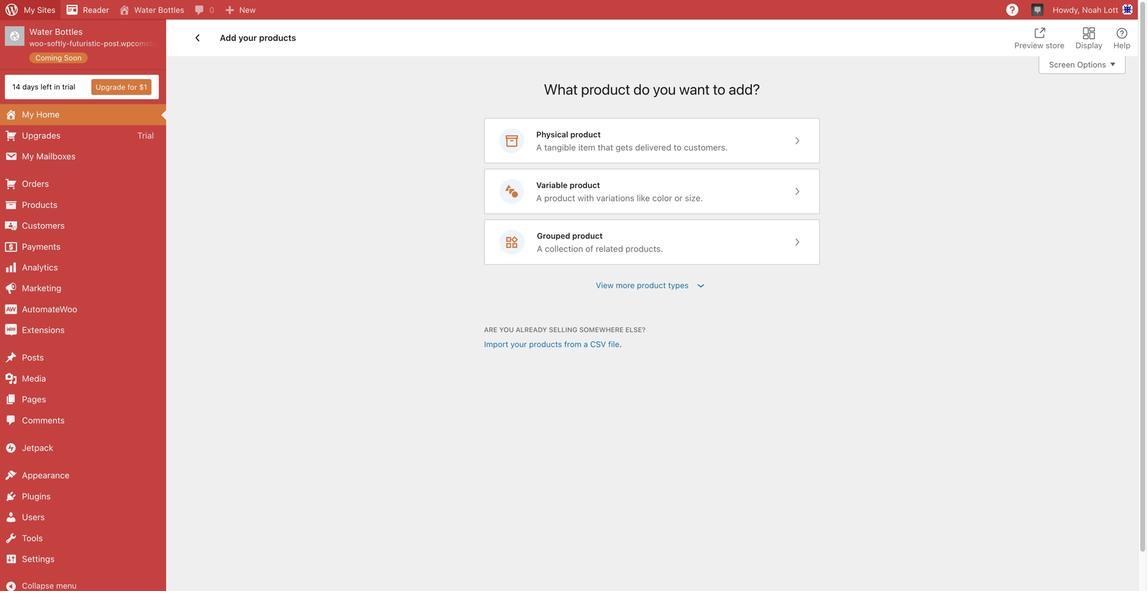 Task type: vqa. For each thing, say whether or not it's contained in the screenshot.
Size.
yes



Task type: describe. For each thing, give the bounding box(es) containing it.
customers link
[[0, 215, 166, 236]]

screen
[[1049, 60, 1075, 69]]

woo-
[[29, 39, 47, 48]]

view more product types button
[[484, 278, 820, 292]]

variable
[[536, 181, 568, 190]]

upgrade for $1 button
[[91, 79, 151, 95]]

add your products
[[220, 33, 296, 43]]

extensions link
[[0, 320, 166, 341]]

my for my mailboxes
[[22, 151, 34, 161]]

to inside "physical product a tangible item that gets delivered to customers."
[[674, 142, 682, 152]]

product for physical
[[570, 130, 601, 139]]

grouped product a collection of related products.
[[537, 231, 663, 254]]

notification image
[[1033, 4, 1043, 14]]

variations
[[596, 193, 635, 203]]

options
[[1077, 60, 1106, 69]]

payments link
[[0, 236, 166, 257]]

water bottles
[[134, 5, 184, 14]]

main menu navigation
[[0, 20, 188, 591]]

my sites
[[24, 5, 55, 14]]

types
[[668, 281, 689, 290]]

a for a collection of related products.
[[537, 244, 543, 254]]

screen options button
[[1039, 56, 1126, 74]]

appearance
[[22, 470, 70, 481]]

users link
[[0, 507, 166, 528]]

$1
[[139, 83, 147, 91]]

media
[[22, 373, 46, 384]]

from
[[564, 340, 582, 349]]

a tangible item that gets delivered to customers. menu item
[[485, 119, 819, 163]]

posts link
[[0, 347, 166, 368]]

variable product a product with variations like color or size.
[[536, 181, 703, 203]]

comments
[[22, 415, 65, 425]]

users
[[22, 512, 45, 522]]

posts
[[22, 353, 44, 363]]

softly-
[[47, 39, 70, 48]]

0 vertical spatial you
[[653, 81, 676, 98]]

new
[[239, 5, 256, 14]]

toolbar navigation
[[0, 0, 1138, 22]]

preview
[[1015, 41, 1044, 50]]

howdy, noah lott
[[1053, 5, 1118, 14]]

product for what
[[581, 81, 630, 98]]

a
[[584, 340, 588, 349]]

settings link
[[0, 549, 166, 570]]

sites
[[37, 5, 55, 14]]

extensions
[[22, 325, 65, 335]]

collection
[[545, 244, 583, 254]]

comments link
[[0, 410, 166, 431]]

14 days left in trial
[[12, 83, 75, 91]]

add
[[220, 33, 236, 43]]

tools link
[[0, 528, 166, 549]]

screen options
[[1049, 60, 1106, 69]]

customers.
[[684, 142, 728, 152]]

a product with variations like color or size. menu item
[[485, 169, 819, 213]]

.
[[619, 340, 622, 349]]

jetpack link
[[0, 438, 166, 459]]

media link
[[0, 368, 166, 389]]

reader
[[83, 5, 109, 14]]

file
[[608, 340, 619, 349]]

water bottles link
[[114, 0, 189, 20]]

preview store
[[1015, 41, 1065, 50]]

product inside button
[[637, 281, 666, 290]]

more
[[616, 281, 635, 290]]

selling
[[549, 326, 577, 334]]

import your products from a csv file link
[[484, 340, 619, 349]]

of
[[585, 244, 593, 254]]

do
[[633, 81, 650, 98]]

or
[[675, 193, 683, 203]]

tab list containing preview store
[[1007, 20, 1138, 56]]

size.
[[685, 193, 703, 203]]

collapse menu
[[22, 581, 77, 590]]

that
[[598, 142, 613, 152]]

water for water bottles
[[134, 5, 156, 14]]

my home link
[[0, 104, 166, 125]]

display
[[1076, 41, 1103, 50]]

0 vertical spatial products
[[259, 33, 296, 43]]

my home
[[22, 109, 60, 119]]

a collection of related products. menu item
[[485, 220, 819, 264]]

appearance link
[[0, 465, 166, 486]]

grouped
[[537, 231, 570, 240]]

products
[[22, 200, 57, 210]]

a for a product with variations like color or size.
[[536, 193, 542, 203]]

my mailboxes
[[22, 151, 76, 161]]

new link
[[219, 0, 261, 20]]

analytics
[[22, 262, 58, 272]]

what
[[544, 81, 578, 98]]



Task type: locate. For each thing, give the bounding box(es) containing it.
pages
[[22, 394, 46, 404]]

automatewoo link
[[0, 299, 166, 320]]

you
[[653, 81, 676, 98], [499, 326, 514, 334]]

want
[[679, 81, 710, 98]]

my left sites
[[24, 5, 35, 14]]

1 vertical spatial a
[[536, 193, 542, 203]]

products inside are you already selling somewhere else? import your products from a csv file .
[[529, 340, 562, 349]]

a for a tangible item that gets delivered to customers.
[[536, 142, 542, 152]]

my inside toolbar navigation
[[24, 5, 35, 14]]

bottles for water bottles woo-softly-futuristic-post.wpcomstaging.com coming soon
[[55, 27, 83, 37]]

your inside are you already selling somewhere else? import your products from a csv file .
[[511, 340, 527, 349]]

1 horizontal spatial you
[[653, 81, 676, 98]]

import
[[484, 340, 508, 349]]

1 vertical spatial to
[[674, 142, 682, 152]]

customers
[[22, 221, 65, 231]]

to right delivered
[[674, 142, 682, 152]]

help button
[[1106, 20, 1138, 56]]

a inside variable product a product with variations like color or size.
[[536, 193, 542, 203]]

product left do at top right
[[581, 81, 630, 98]]

water up the 'woo-'
[[29, 27, 53, 37]]

bottles inside the water bottles woo-softly-futuristic-post.wpcomstaging.com coming soon
[[55, 27, 83, 37]]

my mailboxes link
[[0, 146, 166, 167]]

menu containing a tangible item that gets delivered to customers.
[[484, 118, 820, 265]]

settings
[[22, 554, 55, 564]]

water bottles woo-softly-futuristic-post.wpcomstaging.com coming soon
[[29, 27, 188, 62]]

orders link
[[0, 174, 166, 194]]

1 vertical spatial bottles
[[55, 27, 83, 37]]

product up with
[[570, 181, 600, 190]]

to
[[713, 81, 725, 98], [674, 142, 682, 152]]

products link
[[0, 194, 166, 215]]

a
[[536, 142, 542, 152], [536, 193, 542, 203], [537, 244, 543, 254]]

0 vertical spatial a
[[536, 142, 542, 152]]

0 vertical spatial bottles
[[158, 5, 184, 14]]

tools
[[22, 533, 43, 543]]

payments
[[22, 241, 61, 252]]

item
[[578, 142, 595, 152]]

physical product a tangible item that gets delivered to customers.
[[536, 130, 728, 152]]

0 horizontal spatial water
[[29, 27, 53, 37]]

delivered
[[635, 142, 671, 152]]

0 horizontal spatial your
[[239, 33, 257, 43]]

tangible
[[544, 142, 576, 152]]

your
[[239, 33, 257, 43], [511, 340, 527, 349]]

reader link
[[60, 0, 114, 20]]

upgrades
[[22, 130, 61, 140]]

product down 'variable' in the left top of the page
[[544, 193, 575, 203]]

else?
[[625, 326, 646, 334]]

color
[[652, 193, 672, 203]]

view more product types
[[596, 281, 689, 290]]

orders
[[22, 179, 49, 189]]

product right more
[[637, 281, 666, 290]]

preview store button
[[1007, 20, 1072, 56]]

my left home in the left top of the page
[[22, 109, 34, 119]]

0 horizontal spatial bottles
[[55, 27, 83, 37]]

water inside the water bottles woo-softly-futuristic-post.wpcomstaging.com coming soon
[[29, 27, 53, 37]]

1 horizontal spatial products
[[529, 340, 562, 349]]

you inside are you already selling somewhere else? import your products from a csv file .
[[499, 326, 514, 334]]

products down the already
[[529, 340, 562, 349]]

my for my sites
[[24, 5, 35, 14]]

my down upgrades
[[22, 151, 34, 161]]

plugins link
[[0, 486, 166, 507]]

bottles left '0' link on the top of page
[[158, 5, 184, 14]]

water up "post.wpcomstaging.com"
[[134, 5, 156, 14]]

collapse menu button
[[0, 576, 166, 591]]

0 horizontal spatial you
[[499, 326, 514, 334]]

csv
[[590, 340, 606, 349]]

0 horizontal spatial to
[[674, 142, 682, 152]]

lott
[[1104, 5, 1118, 14]]

with
[[578, 193, 594, 203]]

howdy,
[[1053, 5, 1080, 14]]

1 vertical spatial you
[[499, 326, 514, 334]]

collapse
[[22, 581, 54, 590]]

trial
[[62, 83, 75, 91]]

0 horizontal spatial products
[[259, 33, 296, 43]]

0 vertical spatial my
[[24, 5, 35, 14]]

noah
[[1082, 5, 1102, 14]]

soon
[[64, 53, 82, 62]]

1 horizontal spatial to
[[713, 81, 725, 98]]

days
[[22, 83, 39, 91]]

like
[[637, 193, 650, 203]]

1 vertical spatial your
[[511, 340, 527, 349]]

marketing link
[[0, 278, 166, 299]]

a down grouped
[[537, 244, 543, 254]]

automatewoo
[[22, 304, 77, 314]]

a inside "physical product a tangible item that gets delivered to customers."
[[536, 142, 542, 152]]

coming
[[35, 53, 62, 62]]

product up of
[[572, 231, 603, 240]]

water inside toolbar navigation
[[134, 5, 156, 14]]

a down physical
[[536, 142, 542, 152]]

bottles up the softly-
[[55, 27, 83, 37]]

menu
[[484, 118, 820, 265]]

for
[[128, 83, 137, 91]]

0 vertical spatial your
[[239, 33, 257, 43]]

trial
[[137, 130, 154, 140]]

somewhere
[[579, 326, 624, 334]]

tab list
[[1007, 20, 1138, 56]]

products down "new" link
[[259, 33, 296, 43]]

0 link
[[189, 0, 219, 20]]

are
[[484, 326, 497, 334]]

1 horizontal spatial water
[[134, 5, 156, 14]]

add?
[[729, 81, 760, 98]]

you right are on the left
[[499, 326, 514, 334]]

product inside "physical product a tangible item that gets delivered to customers."
[[570, 130, 601, 139]]

product up item
[[570, 130, 601, 139]]

in
[[54, 83, 60, 91]]

product inside grouped product a collection of related products.
[[572, 231, 603, 240]]

2 vertical spatial a
[[537, 244, 543, 254]]

1 vertical spatial water
[[29, 27, 53, 37]]

1 horizontal spatial bottles
[[158, 5, 184, 14]]

gets
[[616, 142, 633, 152]]

bottles inside water bottles link
[[158, 5, 184, 14]]

0 vertical spatial to
[[713, 81, 725, 98]]

upgrade for $1
[[96, 83, 147, 91]]

display button
[[1072, 20, 1106, 56]]

my for my home
[[22, 109, 34, 119]]

mailboxes
[[36, 151, 76, 161]]

you right do at top right
[[653, 81, 676, 98]]

water for water bottles woo-softly-futuristic-post.wpcomstaging.com coming soon
[[29, 27, 53, 37]]

product for grouped
[[572, 231, 603, 240]]

view
[[596, 281, 614, 290]]

a down 'variable' in the left top of the page
[[536, 193, 542, 203]]

bottles for water bottles
[[158, 5, 184, 14]]

0 vertical spatial water
[[134, 5, 156, 14]]

analytics link
[[0, 257, 166, 278]]

your down the already
[[511, 340, 527, 349]]

to right want
[[713, 81, 725, 98]]

2 vertical spatial my
[[22, 151, 34, 161]]

a inside grouped product a collection of related products.
[[537, 244, 543, 254]]

products.
[[626, 244, 663, 254]]

help
[[1114, 41, 1131, 50]]

your right add
[[239, 33, 257, 43]]

1 horizontal spatial your
[[511, 340, 527, 349]]

1 vertical spatial my
[[22, 109, 34, 119]]

home
[[36, 109, 60, 119]]

1 vertical spatial products
[[529, 340, 562, 349]]

product for variable
[[570, 181, 600, 190]]

0
[[209, 5, 214, 14]]

physical
[[536, 130, 568, 139]]

products
[[259, 33, 296, 43], [529, 340, 562, 349]]

left
[[41, 83, 52, 91]]



